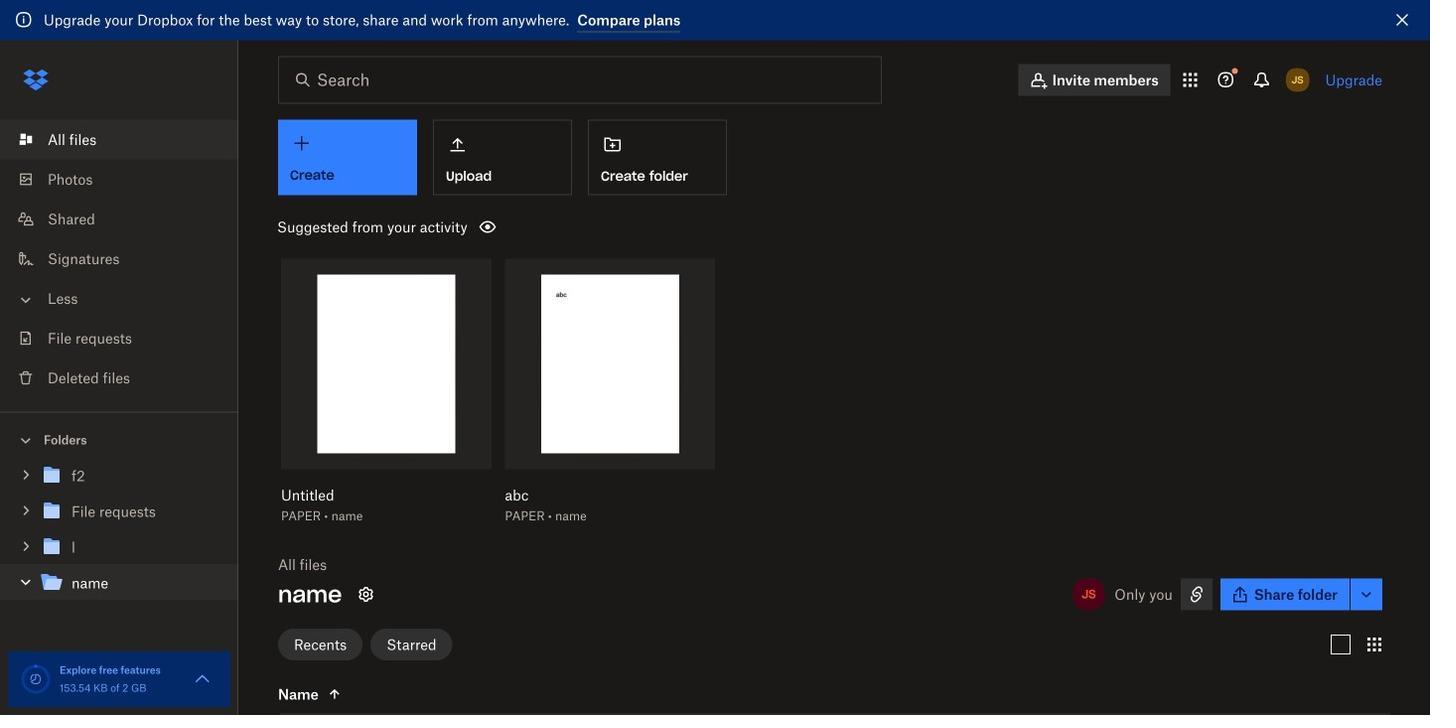Task type: describe. For each thing, give the bounding box(es) containing it.
less image
[[16, 290, 36, 310]]

folder settings image
[[354, 583, 378, 606]]

quota usage image
[[20, 664, 52, 695]]



Task type: vqa. For each thing, say whether or not it's contained in the screenshot.
the bottommost All files
no



Task type: locate. For each thing, give the bounding box(es) containing it.
list
[[0, 108, 238, 412]]

dropbox image
[[16, 60, 56, 100]]

list item
[[0, 120, 238, 159]]

Search in folder "Dropbox" text field
[[317, 68, 841, 92]]

quota usage progress bar
[[20, 664, 52, 695]]

group
[[0, 454, 238, 616]]

alert
[[0, 0, 1431, 40]]



